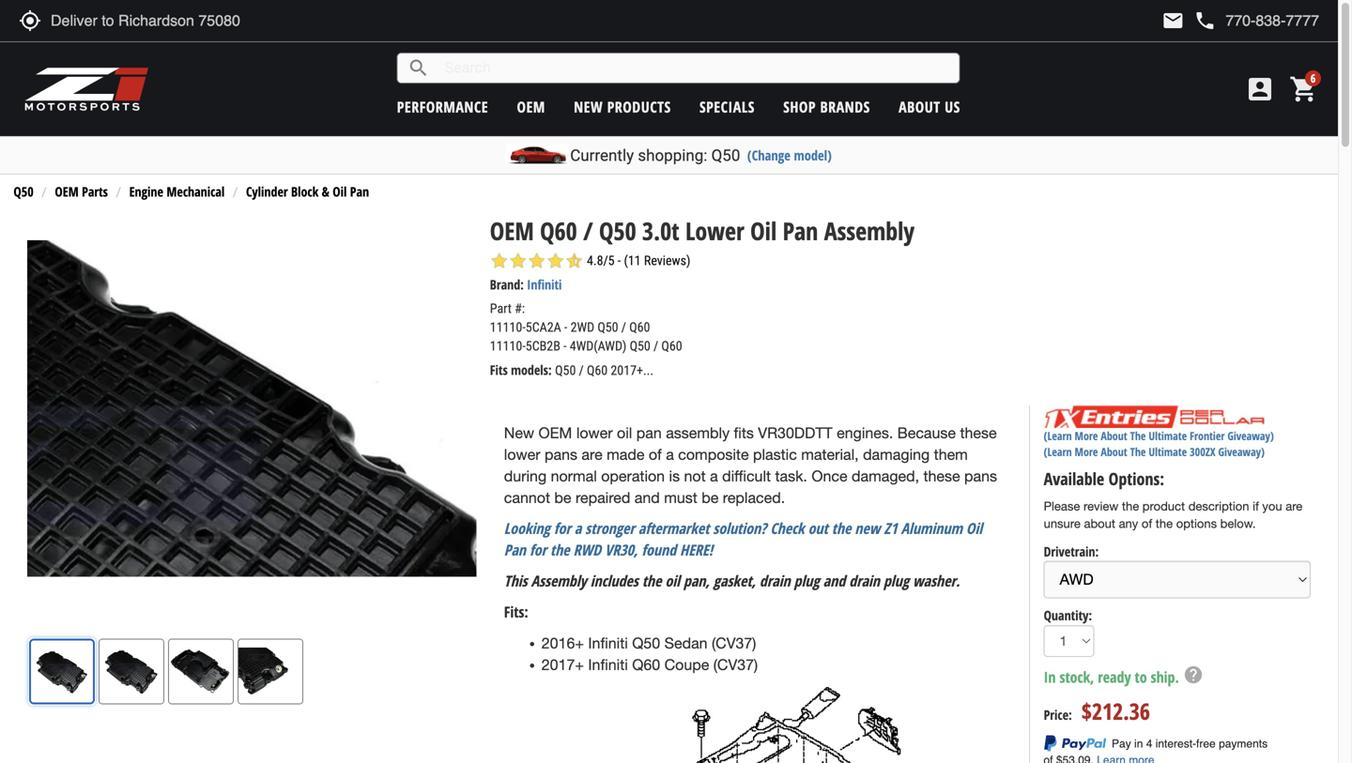 Task type: vqa. For each thing, say whether or not it's contained in the screenshot.
left PANS
yes



Task type: locate. For each thing, give the bounding box(es) containing it.
stronger
[[585, 519, 635, 539]]

2016+ infiniti q50 sedan (cv37) 2017+ infiniti q60 coupe (cv37)
[[542, 635, 758, 674]]

search
[[407, 57, 430, 79]]

2 the from the top
[[1130, 444, 1146, 460]]

1 vertical spatial new
[[855, 519, 880, 539]]

this
[[504, 571, 527, 591]]

q60 down 4wd(awd) at the left top
[[587, 363, 608, 379]]

/ up 2017+... at the top left of the page
[[654, 339, 659, 354]]

q50 up 2017+... at the top left of the page
[[630, 339, 651, 354]]

these down them
[[924, 468, 960, 485]]

2 - from the top
[[564, 339, 567, 354]]

about up (learn more about the ultimate 300zx giveaway) link
[[1101, 428, 1128, 444]]

lower down the new at the left of the page
[[504, 446, 541, 464]]

0 horizontal spatial for
[[530, 540, 547, 560]]

1 horizontal spatial new
[[855, 519, 880, 539]]

engine mechanical
[[129, 183, 225, 201]]

0 vertical spatial (cv37)
[[712, 635, 756, 652]]

(cv37) right sedan
[[712, 635, 756, 652]]

1 horizontal spatial are
[[1286, 499, 1303, 514]]

help
[[1183, 665, 1204, 685]]

a
[[666, 446, 674, 464], [710, 468, 718, 485], [575, 519, 582, 539]]

giveaway) right frontier
[[1228, 428, 1274, 444]]

be down not
[[702, 489, 719, 506]]

oil right lower
[[751, 214, 777, 247]]

new products link
[[574, 97, 671, 117]]

about
[[899, 97, 941, 117], [1101, 428, 1128, 444], [1101, 444, 1128, 460]]

oil right &
[[333, 183, 347, 201]]

1 vertical spatial assembly
[[531, 571, 587, 591]]

0 vertical spatial oil
[[617, 425, 632, 442]]

q50 left (change
[[711, 146, 740, 165]]

about us link
[[899, 97, 960, 117]]

2 horizontal spatial pan
[[783, 214, 818, 247]]

infiniti inside "oem q60 / q50 3.0t lower oil pan assembly star star star star star_half 4.8/5 - (11 reviews) brand: infiniti part #: 11110-5ca2a - 2wd q50 / q60 11110-5cb2b - 4wd(awd) q50 / q60 fits models: q50 / q60 2017+..."
[[527, 276, 562, 294]]

1 horizontal spatial for
[[554, 519, 571, 539]]

1 vertical spatial (learn
[[1044, 444, 1072, 460]]

2 horizontal spatial a
[[710, 468, 718, 485]]

oem inside "oem q60 / q50 3.0t lower oil pan assembly star star star star star_half 4.8/5 - (11 reviews) brand: infiniti part #: 11110-5ca2a - 2wd q50 / q60 11110-5cb2b - 4wd(awd) q50 / q60 fits models: q50 / q60 2017+..."
[[490, 214, 534, 247]]

1 vertical spatial oil
[[751, 214, 777, 247]]

0 vertical spatial (learn
[[1044, 428, 1072, 444]]

11110- down part
[[490, 320, 526, 335]]

(learn more about the ultimate frontier giveaway) link
[[1044, 428, 1274, 444]]

0 horizontal spatial a
[[575, 519, 582, 539]]

these up them
[[960, 425, 997, 442]]

pan
[[637, 425, 662, 442]]

the up (learn more about the ultimate 300zx giveaway) link
[[1130, 428, 1146, 444]]

new left the z1
[[855, 519, 880, 539]]

0 horizontal spatial oil
[[333, 183, 347, 201]]

0 vertical spatial -
[[564, 320, 568, 335]]

1 horizontal spatial oil
[[751, 214, 777, 247]]

ready
[[1098, 667, 1131, 687]]

plug left washer.
[[884, 571, 909, 591]]

1 horizontal spatial assembly
[[824, 214, 915, 247]]

0 horizontal spatial of
[[649, 446, 662, 464]]

2 (learn from the top
[[1044, 444, 1072, 460]]

account_box
[[1245, 74, 1275, 104]]

performance
[[397, 97, 488, 117]]

z1 motorsports logo image
[[23, 66, 150, 113]]

pans up "normal"
[[545, 446, 578, 464]]

1 vertical spatial for
[[530, 540, 547, 560]]

specials
[[700, 97, 755, 117]]

(learn more about the ultimate frontier giveaway) (learn more about the ultimate 300zx giveaway) available options: please review the product description if you are unsure about any of the options below.
[[1044, 428, 1303, 531]]

out
[[808, 519, 828, 539]]

q50 left sedan
[[632, 635, 660, 652]]

0 vertical spatial these
[[960, 425, 997, 442]]

assembly
[[824, 214, 915, 247], [531, 571, 587, 591]]

be
[[554, 489, 571, 506], [702, 489, 719, 506]]

more
[[1075, 428, 1098, 444], [1075, 444, 1098, 460]]

1 horizontal spatial drain
[[849, 571, 880, 591]]

0 vertical spatial are
[[582, 446, 603, 464]]

2 more from the top
[[1075, 444, 1098, 460]]

ship.
[[1151, 667, 1179, 687]]

oil up made
[[617, 425, 632, 442]]

0 horizontal spatial new
[[574, 97, 603, 117]]

are up "normal"
[[582, 446, 603, 464]]

block
[[291, 183, 319, 201]]

new inside looking for a stronger aftermarket solution? check out the new z1 aluminum oil pan for the rwd vr30, found
[[855, 519, 880, 539]]

2 vertical spatial oil
[[966, 519, 982, 539]]

0 vertical spatial a
[[666, 446, 674, 464]]

in stock, ready to ship. help
[[1044, 665, 1204, 687]]

1 vertical spatial of
[[1142, 517, 1152, 531]]

gasket,
[[714, 571, 756, 591]]

q60 inside "2016+ infiniti q50 sedan (cv37) 2017+ infiniti q60 coupe (cv37)"
[[632, 656, 660, 674]]

ultimate up (learn more about the ultimate 300zx giveaway) link
[[1149, 428, 1187, 444]]

washer.
[[913, 571, 960, 591]]

infiniti right the brand:
[[527, 276, 562, 294]]

pans down them
[[965, 468, 997, 485]]

1 the from the top
[[1130, 428, 1146, 444]]

ultimate
[[1149, 428, 1187, 444], [1149, 444, 1187, 460]]

1 vertical spatial oil
[[665, 571, 680, 591]]

2 horizontal spatial oil
[[966, 519, 982, 539]]

0 horizontal spatial be
[[554, 489, 571, 506]]

about up options:
[[1101, 444, 1128, 460]]

ultimate down (learn more about the ultimate frontier giveaway) link
[[1149, 444, 1187, 460]]

1 vertical spatial ultimate
[[1149, 444, 1187, 460]]

vr30ddtt
[[758, 425, 833, 442]]

about left "us"
[[899, 97, 941, 117]]

0 horizontal spatial are
[[582, 446, 603, 464]]

a inside looking for a stronger aftermarket solution? check out the new z1 aluminum oil pan for the rwd vr30, found
[[575, 519, 582, 539]]

rwd
[[573, 540, 601, 560]]

- left 2wd
[[564, 320, 568, 335]]

and down operation
[[635, 489, 660, 506]]

0 vertical spatial new
[[574, 97, 603, 117]]

and down out
[[823, 571, 845, 591]]

- right the 5cb2b
[[564, 339, 567, 354]]

quantity:
[[1044, 607, 1092, 624]]

for right looking
[[554, 519, 571, 539]]

q50 up 4.8/5 -
[[599, 214, 636, 247]]

0 vertical spatial lower
[[576, 425, 613, 442]]

0 horizontal spatial plug
[[794, 571, 820, 591]]

pans
[[545, 446, 578, 464], [965, 468, 997, 485]]

aluminum
[[901, 519, 963, 539]]

1 vertical spatial about
[[1101, 428, 1128, 444]]

oem up the brand:
[[490, 214, 534, 247]]

0 vertical spatial about
[[899, 97, 941, 117]]

oil left pan,
[[665, 571, 680, 591]]

the down "product"
[[1156, 517, 1173, 531]]

oem right the new at the left of the page
[[539, 425, 572, 442]]

2 vertical spatial pan
[[504, 540, 526, 560]]

infiniti right '2017+'
[[588, 656, 628, 674]]

drain right gasket,
[[760, 571, 790, 591]]

0 horizontal spatial lower
[[504, 446, 541, 464]]

oem q60 / q50 3.0t lower oil pan assembly star star star star star_half 4.8/5 - (11 reviews) brand: infiniti part #: 11110-5ca2a - 2wd q50 / q60 11110-5cb2b - 4wd(awd) q50 / q60 fits models: q50 / q60 2017+...
[[490, 214, 915, 379]]

q50 link
[[14, 183, 34, 201]]

products
[[607, 97, 671, 117]]

3.0t
[[642, 214, 680, 247]]

4 star from the left
[[546, 252, 565, 271]]

0 vertical spatial and
[[635, 489, 660, 506]]

them
[[934, 446, 968, 464]]

specials link
[[700, 97, 755, 117]]

pan right &
[[350, 183, 369, 201]]

2 11110- from the top
[[490, 339, 526, 354]]

2 drain from the left
[[849, 571, 880, 591]]

0 vertical spatial more
[[1075, 428, 1098, 444]]

mail phone
[[1162, 9, 1216, 32]]

q60 right 4wd(awd) at the left top
[[662, 339, 682, 354]]

q50
[[711, 146, 740, 165], [14, 183, 34, 201], [599, 214, 636, 247], [598, 320, 618, 335], [630, 339, 651, 354], [555, 363, 576, 379], [632, 635, 660, 652]]

oil inside "oem q60 / q50 3.0t lower oil pan assembly star star star star star_half 4.8/5 - (11 reviews) brand: infiniti part #: 11110-5ca2a - 2wd q50 / q60 11110-5cb2b - 4wd(awd) q50 / q60 fits models: q50 / q60 2017+..."
[[751, 214, 777, 247]]

new oem lower oil pan assembly fits vr30ddtt engines. because these lower pans are made of a composite plastic material, damaging them during normal operation is not a difficult task. once damaged, these pans cannot be repaired and must be replaced.
[[504, 425, 997, 506]]

(learn
[[1044, 428, 1072, 444], [1044, 444, 1072, 460]]

0 horizontal spatial pan
[[350, 183, 369, 201]]

1 vertical spatial 11110-
[[490, 339, 526, 354]]

1 vertical spatial -
[[564, 339, 567, 354]]

$212.36
[[1082, 696, 1150, 727]]

0 horizontal spatial drain
[[760, 571, 790, 591]]

1 vertical spatial pans
[[965, 468, 997, 485]]

q60 up star_half
[[540, 214, 577, 247]]

q50 inside "2016+ infiniti q50 sedan (cv37) 2017+ infiniti q60 coupe (cv37)"
[[632, 635, 660, 652]]

the
[[1122, 499, 1139, 514], [1156, 517, 1173, 531], [832, 519, 851, 539], [550, 540, 570, 560], [642, 571, 662, 591]]

once
[[812, 468, 848, 485]]

1 horizontal spatial be
[[702, 489, 719, 506]]

oil inside looking for a stronger aftermarket solution? check out the new z1 aluminum oil pan for the rwd vr30, found
[[966, 519, 982, 539]]

11110- up fits
[[490, 339, 526, 354]]

1 vertical spatial the
[[1130, 444, 1146, 460]]

here link
[[680, 540, 709, 560]]

(cv37) right "coupe"
[[714, 656, 758, 674]]

1 vertical spatial are
[[1286, 499, 1303, 514]]

pan down (change model) link on the top of page
[[783, 214, 818, 247]]

drain left washer.
[[849, 571, 880, 591]]

infiniti right 2016+
[[588, 635, 628, 652]]

plug down out
[[794, 571, 820, 591]]

are right you
[[1286, 499, 1303, 514]]

star_half
[[565, 252, 584, 271]]

0 horizontal spatial oil
[[617, 425, 632, 442]]

the right out
[[832, 519, 851, 539]]

1 vertical spatial giveaway)
[[1219, 444, 1265, 460]]

oem right performance
[[517, 97, 545, 117]]

a right not
[[710, 468, 718, 485]]

0 horizontal spatial and
[[635, 489, 660, 506]]

any
[[1119, 517, 1138, 531]]

1 vertical spatial these
[[924, 468, 960, 485]]

plastic
[[753, 446, 797, 464]]

about us
[[899, 97, 960, 117]]

are
[[582, 446, 603, 464], [1286, 499, 1303, 514]]

q50 left 'oem parts'
[[14, 183, 34, 201]]

1 horizontal spatial plug
[[884, 571, 909, 591]]

1 horizontal spatial of
[[1142, 517, 1152, 531]]

oem left 'parts' on the top left of the page
[[55, 183, 79, 201]]

plug
[[794, 571, 820, 591], [884, 571, 909, 591]]

engine
[[129, 183, 163, 201]]

0 vertical spatial pan
[[350, 183, 369, 201]]

1 horizontal spatial lower
[[576, 425, 613, 442]]

0 vertical spatial the
[[1130, 428, 1146, 444]]

new up currently
[[574, 97, 603, 117]]

/ down 4wd(awd) at the left top
[[579, 363, 584, 379]]

oil inside new oem lower oil pan assembly fits vr30ddtt engines. because these lower pans are made of a composite plastic material, damaging them during normal operation is not a difficult task. once damaged, these pans cannot be repaired and must be replaced.
[[617, 425, 632, 442]]

composite
[[678, 446, 749, 464]]

q60 left "coupe"
[[632, 656, 660, 674]]

you
[[1263, 499, 1282, 514]]

oem for oem q60 / q50 3.0t lower oil pan assembly star star star star star_half 4.8/5 - (11 reviews) brand: infiniti part #: 11110-5ca2a - 2wd q50 / q60 11110-5cb2b - 4wd(awd) q50 / q60 fits models: q50 / q60 2017+...
[[490, 214, 534, 247]]

new
[[574, 97, 603, 117], [855, 519, 880, 539]]

0 vertical spatial 11110-
[[490, 320, 526, 335]]

1 drain from the left
[[760, 571, 790, 591]]

the down (learn more about the ultimate frontier giveaway) link
[[1130, 444, 1146, 460]]

normal
[[551, 468, 597, 485]]

1 horizontal spatial pan
[[504, 540, 526, 560]]

1 horizontal spatial oil
[[665, 571, 680, 591]]

1 vertical spatial (cv37)
[[714, 656, 758, 674]]

below.
[[1221, 517, 1256, 531]]

2 ultimate from the top
[[1149, 444, 1187, 460]]

giveaway) down frontier
[[1219, 444, 1265, 460]]

1 star from the left
[[490, 252, 509, 271]]

task.
[[775, 468, 808, 485]]

not
[[684, 468, 706, 485]]

during
[[504, 468, 547, 485]]

/
[[583, 214, 593, 247], [621, 320, 626, 335], [654, 339, 659, 354], [579, 363, 584, 379]]

0 vertical spatial of
[[649, 446, 662, 464]]

1 plug from the left
[[794, 571, 820, 591]]

lower up made
[[576, 425, 613, 442]]

oil
[[333, 183, 347, 201], [751, 214, 777, 247], [966, 519, 982, 539]]

mechanical
[[167, 183, 225, 201]]

a up is
[[666, 446, 674, 464]]

oil right aluminum
[[966, 519, 982, 539]]

2 vertical spatial about
[[1101, 444, 1128, 460]]

0 vertical spatial infiniti
[[527, 276, 562, 294]]

of right the any
[[1142, 517, 1152, 531]]

1 horizontal spatial a
[[666, 446, 674, 464]]

assembly
[[666, 425, 730, 442]]

0 vertical spatial pans
[[545, 446, 578, 464]]

0 vertical spatial oil
[[333, 183, 347, 201]]

1 vertical spatial and
[[823, 571, 845, 591]]

2017+
[[542, 656, 584, 674]]

for down looking
[[530, 540, 547, 560]]

(learn more about the ultimate 300zx giveaway) link
[[1044, 444, 1265, 460]]

0 horizontal spatial assembly
[[531, 571, 587, 591]]

2 vertical spatial a
[[575, 519, 582, 539]]

pan down looking
[[504, 540, 526, 560]]

is
[[669, 468, 680, 485]]

star
[[490, 252, 509, 271], [509, 252, 528, 271], [528, 252, 546, 271], [546, 252, 565, 271]]

a up rwd
[[575, 519, 582, 539]]

options
[[1176, 517, 1217, 531]]

(cv37)
[[712, 635, 756, 652], [714, 656, 758, 674]]

Search search field
[[430, 54, 960, 83]]

be down "normal"
[[554, 489, 571, 506]]

are inside (learn more about the ultimate frontier giveaway) (learn more about the ultimate 300zx giveaway) available options: please review the product description if you are unsure about any of the options below.
[[1286, 499, 1303, 514]]

0 vertical spatial assembly
[[824, 214, 915, 247]]

1 vertical spatial more
[[1075, 444, 1098, 460]]

0 vertical spatial ultimate
[[1149, 428, 1187, 444]]

of down pan
[[649, 446, 662, 464]]

1 vertical spatial pan
[[783, 214, 818, 247]]



Task type: describe. For each thing, give the bounding box(es) containing it.
phone link
[[1194, 9, 1319, 32]]

0 vertical spatial giveaway)
[[1228, 428, 1274, 444]]

#:
[[515, 301, 525, 317]]

currently
[[570, 146, 634, 165]]

1 be from the left
[[554, 489, 571, 506]]

1 horizontal spatial pans
[[965, 468, 997, 485]]

5cb2b
[[526, 339, 561, 354]]

here !
[[680, 540, 713, 560]]

engines.
[[837, 425, 893, 442]]

new
[[504, 425, 534, 442]]

found
[[642, 540, 676, 560]]

cannot
[[504, 489, 550, 506]]

/ up star_half
[[583, 214, 593, 247]]

and inside new oem lower oil pan assembly fits vr30ddtt engines. because these lower pans are made of a composite plastic material, damaging them during normal operation is not a difficult task. once damaged, these pans cannot be repaired and must be replaced.
[[635, 489, 660, 506]]

of inside (learn more about the ultimate frontier giveaway) (learn more about the ultimate 300zx giveaway) available options: please review the product description if you are unsure about any of the options below.
[[1142, 517, 1152, 531]]

please
[[1044, 499, 1080, 514]]

oem for oem parts
[[55, 183, 79, 201]]

oem for oem
[[517, 97, 545, 117]]

check
[[770, 519, 805, 539]]

of inside new oem lower oil pan assembly fits vr30ddtt engines. because these lower pans are made of a composite plastic material, damaging them during normal operation is not a difficult task. once damaged, these pans cannot be repaired and must be replaced.
[[649, 446, 662, 464]]

4wd(awd)
[[570, 339, 627, 354]]

the left rwd
[[550, 540, 570, 560]]

1 (learn from the top
[[1044, 428, 1072, 444]]

material,
[[801, 446, 859, 464]]

solution?
[[713, 519, 767, 539]]

parts
[[82, 183, 108, 201]]

must
[[664, 489, 698, 506]]

pan inside looking for a stronger aftermarket solution? check out the new z1 aluminum oil pan for the rwd vr30, found
[[504, 540, 526, 560]]

replaced.
[[723, 489, 785, 506]]

1 horizontal spatial and
[[823, 571, 845, 591]]

(change model) link
[[747, 146, 832, 164]]

in
[[1044, 667, 1056, 687]]

fits:
[[504, 602, 528, 622]]

oem link
[[517, 97, 545, 117]]

2 plug from the left
[[884, 571, 909, 591]]

about
[[1084, 517, 1116, 531]]

1 vertical spatial infiniti
[[588, 635, 628, 652]]

this assembly includes the oil pan, gasket, drain plug and drain plug washer.
[[504, 571, 960, 591]]

because
[[898, 425, 956, 442]]

model)
[[794, 146, 832, 164]]

vr30,
[[605, 540, 638, 560]]

1 vertical spatial a
[[710, 468, 718, 485]]

here
[[680, 540, 709, 560]]

new products
[[574, 97, 671, 117]]

2016+
[[542, 635, 584, 652]]

infiniti link
[[527, 276, 562, 294]]

performance link
[[397, 97, 488, 117]]

2017+...
[[611, 363, 654, 379]]

fits
[[490, 361, 508, 379]]

available
[[1044, 468, 1105, 491]]

damaged,
[[852, 468, 919, 485]]

q60 up 2017+... at the top left of the page
[[629, 320, 650, 335]]

assembly inside "oem q60 / q50 3.0t lower oil pan assembly star star star star star_half 4.8/5 - (11 reviews) brand: infiniti part #: 11110-5ca2a - 2wd q50 / q60 11110-5cb2b - 4wd(awd) q50 / q60 fits models: q50 / q60 2017+..."
[[824, 214, 915, 247]]

shopping_cart
[[1289, 74, 1319, 104]]

1 vertical spatial lower
[[504, 446, 541, 464]]

mail
[[1162, 9, 1185, 32]]

if
[[1253, 499, 1259, 514]]

1 more from the top
[[1075, 428, 1098, 444]]

2 vertical spatial infiniti
[[588, 656, 628, 674]]

options:
[[1109, 468, 1165, 491]]

shopping:
[[638, 146, 708, 165]]

mail link
[[1162, 9, 1185, 32]]

/ up 4wd(awd) at the left top
[[621, 320, 626, 335]]

2wd
[[571, 320, 595, 335]]

3 star from the left
[[528, 252, 546, 271]]

currently shopping: q50 (change model)
[[570, 146, 832, 165]]

shop brands link
[[783, 97, 870, 117]]

cylinder block & oil pan link
[[246, 183, 369, 201]]

description
[[1189, 499, 1249, 514]]

the down found
[[642, 571, 662, 591]]

1 ultimate from the top
[[1149, 428, 1187, 444]]

0 vertical spatial for
[[554, 519, 571, 539]]

price:
[[1044, 706, 1072, 724]]

operation
[[601, 468, 665, 485]]

fits
[[734, 425, 754, 442]]

product
[[1143, 499, 1185, 514]]

q50 up 4wd(awd) at the left top
[[598, 320, 618, 335]]

engine mechanical link
[[129, 183, 225, 201]]

the up the any
[[1122, 499, 1139, 514]]

aftermarket
[[638, 519, 709, 539]]

cylinder block & oil pan
[[246, 183, 369, 201]]

1 11110- from the top
[[490, 320, 526, 335]]

drivetrain:
[[1044, 543, 1099, 560]]

looking for a stronger aftermarket solution? check out the new z1 aluminum oil pan for the rwd vr30, found
[[504, 519, 982, 560]]

review
[[1084, 499, 1119, 514]]

4.8/5 -
[[587, 253, 621, 269]]

2 be from the left
[[702, 489, 719, 506]]

oem inside new oem lower oil pan assembly fits vr30ddtt engines. because these lower pans are made of a composite plastic material, damaging them during normal operation is not a difficult task. once damaged, these pans cannot be repaired and must be replaced.
[[539, 425, 572, 442]]

q50 down the 5cb2b
[[555, 363, 576, 379]]

my_location
[[19, 9, 41, 32]]

1 - from the top
[[564, 320, 568, 335]]

models:
[[511, 361, 552, 379]]

2 star from the left
[[509, 252, 528, 271]]

pan inside "oem q60 / q50 3.0t lower oil pan assembly star star star star star_half 4.8/5 - (11 reviews) brand: infiniti part #: 11110-5ca2a - 2wd q50 / q60 11110-5cb2b - 4wd(awd) q50 / q60 fits models: q50 / q60 2017+..."
[[783, 214, 818, 247]]

are inside new oem lower oil pan assembly fits vr30ddtt engines. because these lower pans are made of a composite plastic material, damaging them during normal operation is not a difficult task. once damaged, these pans cannot be repaired and must be replaced.
[[582, 446, 603, 464]]

sedan
[[665, 635, 708, 652]]

stock,
[[1060, 667, 1094, 687]]

includes
[[590, 571, 638, 591]]

difficult
[[722, 468, 771, 485]]

coupe
[[665, 656, 709, 674]]

!
[[709, 540, 713, 560]]

5ca2a
[[526, 320, 561, 335]]

z1
[[884, 519, 897, 539]]

frontier
[[1190, 428, 1225, 444]]

shop brands
[[783, 97, 870, 117]]

brand:
[[490, 276, 524, 294]]

0 horizontal spatial pans
[[545, 446, 578, 464]]

phone
[[1194, 9, 1216, 32]]



